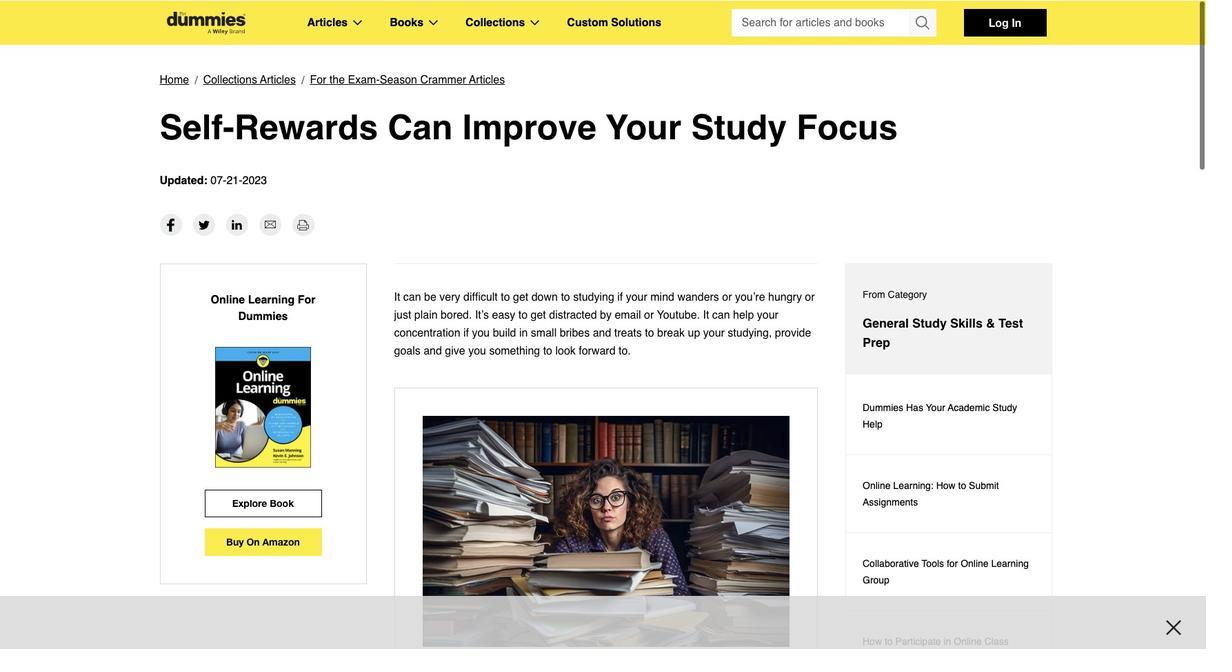 Task type: describe. For each thing, give the bounding box(es) containing it.
1 horizontal spatial or
[[723, 290, 732, 303]]

wanders
[[678, 290, 719, 303]]

small
[[531, 326, 557, 339]]

self-
[[160, 106, 234, 146]]

build
[[493, 326, 516, 339]]

0 vertical spatial if
[[618, 290, 623, 303]]

your inside dummies has your academic study help
[[926, 402, 946, 413]]

mind
[[651, 290, 675, 303]]

has
[[907, 402, 924, 413]]

rewards
[[234, 106, 378, 146]]

easy
[[492, 308, 516, 321]]

general study skills & test prep
[[863, 315, 1024, 349]]

explore book
[[232, 497, 294, 508]]

&
[[987, 315, 996, 330]]

1 vertical spatial your
[[757, 308, 779, 321]]

how to participate in online class link
[[847, 611, 1052, 649]]

online learning: how to submit assignments
[[863, 479, 999, 507]]

custom solutions
[[567, 16, 662, 28]]

youtube.
[[657, 308, 700, 321]]

0 vertical spatial for
[[310, 73, 327, 86]]

0 vertical spatial and
[[593, 326, 611, 339]]

book
[[270, 497, 294, 508]]

online inside "how to participate in online class"
[[954, 635, 982, 646]]

hungry
[[769, 290, 802, 303]]

books
[[390, 16, 424, 28]]

bored.
[[441, 308, 472, 321]]

it's
[[475, 308, 489, 321]]

the
[[330, 73, 345, 86]]

online learning: how to submit assignments link
[[847, 455, 1052, 533]]

collaborative tools for online learning group
[[863, 557, 1029, 585]]

buy on amazon
[[226, 535, 300, 547]]

collaborative
[[863, 557, 919, 568]]

custom solutions link
[[567, 13, 662, 31]]

it can be very difficult to get down to studying if your mind wanders or you're hungry or just plain bored. it's easy to get distracted by email or youtube. it can help your concentration if you build in small bribes and treats to break up your studying, provide goals and give you something to look forward to.
[[394, 290, 815, 357]]

updated: 07-21-2023
[[160, 174, 267, 186]]

studying
[[573, 290, 615, 303]]

0 horizontal spatial study
[[691, 106, 787, 146]]

from
[[863, 288, 886, 299]]

1 vertical spatial if
[[464, 326, 469, 339]]

to up easy
[[501, 290, 510, 303]]

0 vertical spatial advertisement element
[[846, 195, 1053, 368]]

0 vertical spatial get
[[513, 290, 529, 303]]

break
[[657, 326, 685, 339]]

skills
[[951, 315, 983, 330]]

to left the look at left bottom
[[543, 344, 553, 357]]

to inside online learning: how to submit assignments
[[959, 479, 967, 491]]

2 horizontal spatial or
[[805, 290, 815, 303]]

very
[[440, 290, 461, 303]]

1 horizontal spatial get
[[531, 308, 546, 321]]

down
[[532, 290, 558, 303]]

2 horizontal spatial articles
[[469, 73, 505, 86]]

study inside general study skills & test prep
[[913, 315, 947, 330]]

for
[[947, 557, 958, 568]]

learning inside collaborative tools for online learning group
[[992, 557, 1029, 568]]

open article categories image
[[353, 19, 362, 25]]

can
[[388, 106, 453, 146]]

0 vertical spatial can
[[403, 290, 421, 303]]

studying,
[[728, 326, 772, 339]]

online inside collaborative tools for online learning group
[[961, 557, 989, 568]]

1 vertical spatial can
[[713, 308, 730, 321]]

1 vertical spatial you
[[469, 344, 486, 357]]

general study skills & test prep tab
[[847, 264, 1052, 374]]

learning inside online learning for dummies
[[248, 293, 295, 306]]

collections for collections
[[466, 16, 525, 28]]

explore book link
[[205, 489, 322, 517]]

submit
[[969, 479, 999, 491]]

academic
[[948, 402, 990, 413]]

plain
[[415, 308, 438, 321]]

class
[[985, 635, 1009, 646]]

collections articles
[[203, 73, 296, 86]]

just
[[394, 308, 411, 321]]

forward
[[579, 344, 616, 357]]

to.
[[619, 344, 631, 357]]

1 vertical spatial and
[[424, 344, 442, 357]]

1 vertical spatial advertisement element
[[352, 596, 854, 649]]

0 vertical spatial your
[[626, 290, 648, 303]]

log in
[[989, 15, 1022, 28]]

season
[[380, 73, 417, 86]]

online inside online learning for dummies
[[211, 293, 245, 306]]

for the exam-season crammer articles
[[310, 73, 505, 86]]

for inside online learning for dummies
[[298, 293, 316, 306]]

focus
[[797, 106, 898, 146]]

email
[[615, 308, 641, 321]]

self-rewards can improve your study focus
[[160, 106, 898, 146]]

21-
[[227, 174, 243, 186]]

buy on amazon link
[[205, 528, 322, 555]]

updated:
[[160, 174, 208, 186]]

help
[[863, 418, 883, 429]]

log
[[989, 15, 1009, 28]]

2023
[[243, 174, 267, 186]]

cookie consent banner dialog
[[0, 600, 1207, 649]]

custom
[[567, 16, 608, 28]]

by
[[600, 308, 612, 321]]

from category
[[863, 288, 927, 299]]

improve
[[463, 106, 597, 146]]

distracted
[[549, 308, 597, 321]]

in inside it can be very difficult to get down to studying if your mind wanders or you're hungry or just plain bored. it's easy to get distracted by email or youtube. it can help your concentration if you build in small bribes and treats to break up your studying, provide goals and give you something to look forward to.
[[519, 326, 528, 339]]



Task type: locate. For each thing, give the bounding box(es) containing it.
concentration
[[394, 326, 461, 339]]

0 vertical spatial learning
[[248, 293, 295, 306]]

0 horizontal spatial in
[[519, 326, 528, 339]]

Search for articles and books text field
[[732, 8, 910, 36]]

0 horizontal spatial can
[[403, 290, 421, 303]]

tools
[[922, 557, 945, 568]]

your right help
[[757, 308, 779, 321]]

look
[[556, 344, 576, 357]]

0 vertical spatial it
[[394, 290, 400, 303]]

learning:
[[894, 479, 934, 491]]

test
[[999, 315, 1024, 330]]

0 horizontal spatial if
[[464, 326, 469, 339]]

can left be
[[403, 290, 421, 303]]

and down concentration
[[424, 344, 442, 357]]

or left you're
[[723, 290, 732, 303]]

to left submit
[[959, 479, 967, 491]]

amazon
[[262, 535, 300, 547]]

in right build
[[519, 326, 528, 339]]

0 vertical spatial collections
[[466, 16, 525, 28]]

0 horizontal spatial dummies
[[238, 310, 288, 322]]

1 horizontal spatial collections
[[466, 16, 525, 28]]

2 vertical spatial your
[[704, 326, 725, 339]]

general
[[863, 315, 909, 330]]

2 horizontal spatial your
[[757, 308, 779, 321]]

you're
[[735, 290, 765, 303]]

explore
[[232, 497, 267, 508]]

1 horizontal spatial your
[[926, 402, 946, 413]]

it up 'just'
[[394, 290, 400, 303]]

1 horizontal spatial and
[[593, 326, 611, 339]]

0 horizontal spatial get
[[513, 290, 529, 303]]

online inside online learning: how to submit assignments
[[863, 479, 891, 491]]

to left "break"
[[645, 326, 654, 339]]

you
[[472, 326, 490, 339], [469, 344, 486, 357]]

1 horizontal spatial in
[[944, 635, 952, 646]]

1 vertical spatial in
[[944, 635, 952, 646]]

0 vertical spatial your
[[606, 106, 682, 146]]

0 horizontal spatial learning
[[248, 293, 295, 306]]

or right email
[[644, 308, 654, 321]]

0 vertical spatial in
[[519, 326, 528, 339]]

open book categories image
[[429, 19, 438, 25]]

dummies inside dummies has your academic study help
[[863, 402, 904, 413]]

in
[[1012, 15, 1022, 28]]

collections for collections articles
[[203, 73, 257, 86]]

0 horizontal spatial it
[[394, 290, 400, 303]]

your
[[626, 290, 648, 303], [757, 308, 779, 321], [704, 326, 725, 339]]

online learning for dummies
[[211, 293, 316, 322]]

logo image
[[160, 11, 252, 33]]

open collections list image
[[531, 19, 540, 25]]

help
[[733, 308, 754, 321]]

buy
[[226, 535, 244, 547]]

to
[[501, 290, 510, 303], [561, 290, 570, 303], [519, 308, 528, 321], [645, 326, 654, 339], [543, 344, 553, 357], [959, 479, 967, 491], [885, 635, 893, 646]]

it down wanders
[[703, 308, 709, 321]]

it
[[394, 290, 400, 303], [703, 308, 709, 321]]

for
[[310, 73, 327, 86], [298, 293, 316, 306]]

collections articles link
[[203, 70, 296, 88]]

how inside online learning: how to submit assignments
[[937, 479, 956, 491]]

and down by
[[593, 326, 611, 339]]

1 vertical spatial study
[[913, 315, 947, 330]]

articles right the crammer
[[469, 73, 505, 86]]

1 vertical spatial it
[[703, 308, 709, 321]]

1 horizontal spatial how
[[937, 479, 956, 491]]

how to participate in online class
[[863, 635, 1009, 649]]

can left help
[[713, 308, 730, 321]]

your right "up"
[[704, 326, 725, 339]]

get up small
[[531, 308, 546, 321]]

1 horizontal spatial articles
[[307, 16, 348, 28]]

collections inside collections articles link
[[203, 73, 257, 86]]

provide
[[775, 326, 812, 339]]

to left participate
[[885, 635, 893, 646]]

collaborative tools for online learning group link
[[847, 533, 1052, 611]]

home
[[160, 73, 189, 86]]

collections right home
[[203, 73, 257, 86]]

group
[[863, 574, 890, 585]]

your
[[606, 106, 682, 146], [926, 402, 946, 413]]

1 horizontal spatial if
[[618, 290, 623, 303]]

1 vertical spatial dummies
[[863, 402, 904, 413]]

to inside "how to participate in online class"
[[885, 635, 893, 646]]

log in link
[[964, 8, 1047, 36]]

crammer
[[420, 73, 466, 86]]

how right learning:
[[937, 479, 956, 491]]

if down bored.
[[464, 326, 469, 339]]

give
[[445, 344, 465, 357]]

or
[[723, 290, 732, 303], [805, 290, 815, 303], [644, 308, 654, 321]]

get left down
[[513, 290, 529, 303]]

to up distracted
[[561, 290, 570, 303]]

to right easy
[[519, 308, 528, 321]]

you down it's
[[472, 326, 490, 339]]

0 horizontal spatial how
[[863, 635, 882, 646]]

your up email
[[626, 290, 648, 303]]

assignments
[[863, 496, 918, 507]]

be
[[424, 290, 437, 303]]

collections
[[466, 16, 525, 28], [203, 73, 257, 86]]

book image image
[[215, 346, 311, 467]]

0 horizontal spatial or
[[644, 308, 654, 321]]

advertisement element
[[846, 195, 1053, 368], [352, 596, 854, 649]]

2 horizontal spatial study
[[993, 402, 1018, 413]]

0 vertical spatial how
[[937, 479, 956, 491]]

on
[[247, 535, 260, 547]]

how left participate
[[863, 635, 882, 646]]

in right participate
[[944, 635, 952, 646]]

home link
[[160, 70, 189, 88]]

1 vertical spatial learning
[[992, 557, 1029, 568]]

if
[[618, 290, 623, 303], [464, 326, 469, 339]]

if up email
[[618, 290, 623, 303]]

2 vertical spatial study
[[993, 402, 1018, 413]]

exam-
[[348, 73, 380, 86]]

0 vertical spatial dummies
[[238, 310, 288, 322]]

0 horizontal spatial your
[[626, 290, 648, 303]]

study inside dummies has your academic study help
[[993, 402, 1018, 413]]

solutions
[[611, 16, 662, 28]]

for the exam-season crammer articles link
[[310, 70, 505, 88]]

dummies has your academic study help
[[863, 402, 1018, 429]]

how
[[937, 479, 956, 491], [863, 635, 882, 646]]

online
[[211, 293, 245, 306], [863, 479, 891, 491], [961, 557, 989, 568], [954, 635, 982, 646]]

or right the hungry
[[805, 290, 815, 303]]

1 vertical spatial how
[[863, 635, 882, 646]]

something
[[489, 344, 540, 357]]

1 vertical spatial get
[[531, 308, 546, 321]]

1 vertical spatial for
[[298, 293, 316, 306]]

articles
[[307, 16, 348, 28], [260, 73, 296, 86], [469, 73, 505, 86]]

treats
[[615, 326, 642, 339]]

1 horizontal spatial learning
[[992, 557, 1029, 568]]

0 horizontal spatial your
[[606, 106, 682, 146]]

0 horizontal spatial collections
[[203, 73, 257, 86]]

1 horizontal spatial can
[[713, 308, 730, 321]]

dummies inside online learning for dummies
[[238, 310, 288, 322]]

dummies has your academic study help link
[[847, 377, 1052, 455]]

you right give
[[469, 344, 486, 357]]

1 vertical spatial your
[[926, 402, 946, 413]]

07-
[[211, 174, 227, 186]]

participate
[[896, 635, 941, 646]]

0 horizontal spatial and
[[424, 344, 442, 357]]

articles up rewards
[[260, 73, 296, 86]]

how inside "how to participate in online class"
[[863, 635, 882, 646]]

collections left open collections list icon
[[466, 16, 525, 28]]

articles left open article categories image
[[307, 16, 348, 28]]

0 vertical spatial you
[[472, 326, 490, 339]]

goals
[[394, 344, 421, 357]]

up
[[688, 326, 700, 339]]

study
[[691, 106, 787, 146], [913, 315, 947, 330], [993, 402, 1018, 413]]

1 horizontal spatial your
[[704, 326, 725, 339]]

in inside "how to participate in online class"
[[944, 635, 952, 646]]

and
[[593, 326, 611, 339], [424, 344, 442, 357]]

0 horizontal spatial articles
[[260, 73, 296, 86]]

bribes
[[560, 326, 590, 339]]

category
[[888, 288, 927, 299]]

1 horizontal spatial dummies
[[863, 402, 904, 413]]

1 horizontal spatial study
[[913, 315, 947, 330]]

1 horizontal spatial it
[[703, 308, 709, 321]]

1 vertical spatial collections
[[203, 73, 257, 86]]

prep
[[863, 335, 891, 349]]

learning
[[248, 293, 295, 306], [992, 557, 1029, 568]]

group
[[732, 8, 937, 36]]

difficult
[[464, 290, 498, 303]]

dummies
[[238, 310, 288, 322], [863, 402, 904, 413]]

0 vertical spatial study
[[691, 106, 787, 146]]



Task type: vqa. For each thing, say whether or not it's contained in the screenshot.
in within the It can be very difficult to get down to studying if your mind wanders or you're hungry or just plain bored. It's easy to get distracted by email or Youtube. It can help your concentration if you build in small bribes and treats to break up your studying, provide goals and give you something to look forward to.
yes



